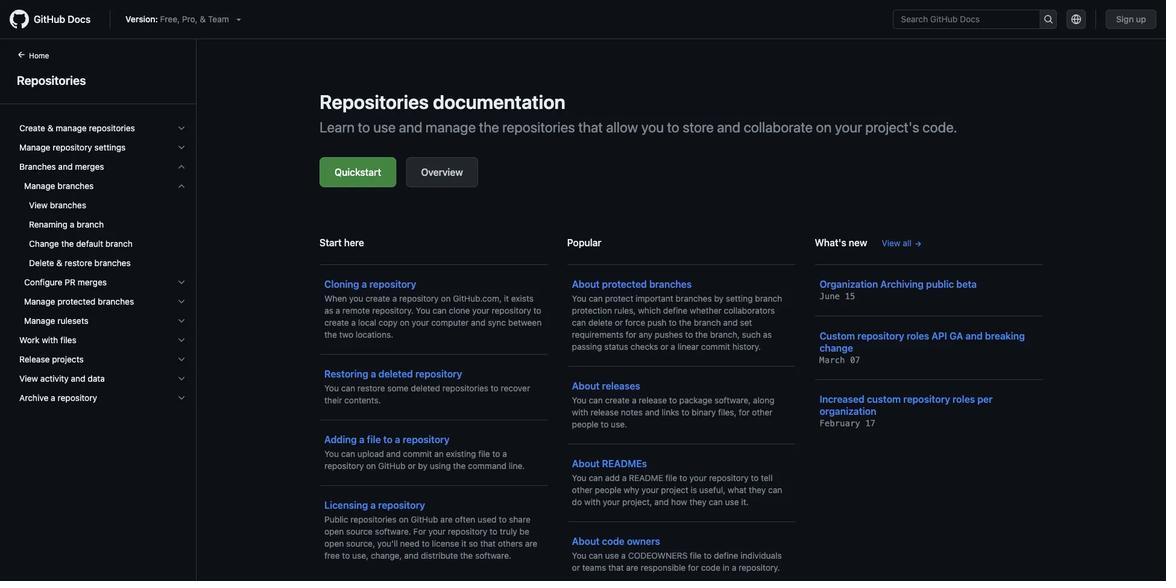 Task type: describe. For each thing, give the bounding box(es) containing it.
1 vertical spatial they
[[690, 498, 707, 508]]

activity
[[40, 374, 69, 384]]

overview
[[421, 167, 463, 178]]

sc 9kayk9 0 image for merges
[[177, 162, 186, 172]]

use inside about code owners you can use a codeowners file to define individuals or teams that are responsible for code in a repository.
[[605, 551, 619, 561]]

define inside about code owners you can use a codeowners file to define individuals or teams that are responsible for code in a repository.
[[714, 551, 738, 561]]

to inside "restoring a deleted repository you can restore some deleted repositories to recover their contents."
[[491, 384, 499, 394]]

to up pushes
[[669, 318, 677, 328]]

repository up computer
[[399, 294, 439, 304]]

your inside licensing a repository public repositories on github are often used to share open source software. for your repository to truly be open source, you'll need to license it so that others are free to use, change, and distribute the software.
[[428, 527, 446, 537]]

about for about code owners
[[572, 536, 600, 548]]

default
[[76, 239, 103, 249]]

pushes
[[655, 330, 683, 340]]

a right cloning
[[362, 279, 367, 290]]

and inside the custom repository roles api ga and breaking change march 07
[[966, 330, 983, 342]]

renaming a branch link
[[14, 215, 191, 235]]

beta
[[956, 279, 977, 290]]

merges for branches and merges
[[75, 162, 104, 172]]

learn
[[320, 119, 355, 136]]

you inside "restoring a deleted repository you can restore some deleted repositories to recover their contents."
[[324, 384, 339, 394]]

api
[[932, 330, 947, 342]]

view all link
[[882, 237, 922, 250]]

with inside work with files dropdown button
[[42, 336, 58, 346]]

and inside "element"
[[58, 162, 73, 172]]

collaborators
[[724, 306, 775, 316]]

create inside about releases you can create a release to package software, along with release notes and links to binary files, for other people to use.
[[605, 396, 630, 406]]

repository up an
[[403, 434, 450, 446]]

repository inside manage repository settings dropdown button
[[53, 143, 92, 153]]

to up links at bottom right
[[669, 396, 677, 406]]

why
[[624, 486, 639, 496]]

to right learn
[[358, 119, 370, 136]]

view branches link
[[14, 196, 191, 215]]

cloning
[[324, 279, 359, 290]]

february
[[820, 419, 860, 429]]

some
[[387, 384, 409, 394]]

release projects button
[[14, 350, 191, 370]]

their
[[324, 396, 342, 406]]

restoring a deleted repository you can restore some deleted repositories to recover their contents.
[[324, 369, 530, 406]]

and right store
[[717, 119, 741, 136]]

configure
[[24, 278, 62, 288]]

file inside the about readmes you can add a readme file to your repository to tell other people why your project is useful, what they can do with your project, and how they can use it.
[[666, 474, 677, 484]]

what's new
[[815, 237, 867, 249]]

settings
[[94, 143, 126, 153]]

a inside about protected branches you can protect important branches by setting branch protection rules, which define whether collaborators can delete or force push to the branch and set requirements for any pushes to the branch, such as passing status checks or a linear commit history.
[[671, 342, 675, 352]]

any
[[639, 330, 653, 340]]

the up pushes
[[679, 318, 692, 328]]

renaming
[[29, 220, 68, 230]]

the inside 'adding a file to a repository you can upload and commit an existing file to a repository on github or by using the command line.'
[[453, 462, 466, 472]]

can down useful, on the right
[[709, 498, 723, 508]]

teams
[[582, 564, 606, 573]]

history.
[[733, 342, 761, 352]]

to inside cloning a repository when you create a repository on github.com, it exists as a remote repository. you can clone your repository to create a local copy on your computer and sync between the two locations.
[[534, 306, 541, 316]]

github inside 'adding a file to a repository you can upload and commit an existing file to a repository on github or by using the command line.'
[[378, 462, 405, 472]]

your up is
[[690, 474, 707, 484]]

repository up for
[[378, 500, 425, 512]]

your down github.com,
[[472, 306, 490, 316]]

to left store
[[667, 119, 679, 136]]

can down tell
[[768, 486, 782, 496]]

to right links at bottom right
[[682, 408, 689, 418]]

for inside about releases you can create a release to package software, along with release notes and links to binary files, for other people to use.
[[739, 408, 750, 418]]

sc 9kayk9 0 image inside manage rulesets dropdown button
[[177, 317, 186, 326]]

file up command
[[478, 450, 490, 459]]

ga
[[950, 330, 963, 342]]

branches down change the default branch link
[[94, 258, 131, 268]]

a down some
[[395, 434, 400, 446]]

share
[[509, 515, 531, 525]]

on inside licensing a repository public repositories on github are often used to share open source software. for your repository to truly be open source, you'll need to license it so that others are free to use, change, and distribute the software.
[[399, 515, 409, 525]]

to left use.
[[601, 420, 609, 430]]

team
[[208, 14, 229, 24]]

use inside the about readmes you can add a readme file to your repository to tell other people why your project is useful, what they can do with your project, and how they can use it.
[[725, 498, 739, 508]]

0 horizontal spatial release
[[591, 408, 619, 418]]

sc 9kayk9 0 image for settings
[[177, 143, 186, 153]]

protection
[[572, 306, 612, 316]]

to down for
[[422, 539, 430, 549]]

you inside cloning a repository when you create a repository on github.com, it exists as a remote repository. you can clone your repository to create a local copy on your computer and sync between the two locations.
[[349, 294, 363, 304]]

on inside repositories documentation learn to use and manage the repositories that allow you to store and collaborate on your project's code.
[[816, 119, 832, 136]]

manage repository settings button
[[14, 138, 191, 157]]

branches up renaming a branch on the left top
[[50, 200, 86, 210]]

create & manage repositories
[[19, 123, 135, 133]]

manage rulesets
[[24, 316, 88, 326]]

roles inside the custom repository roles api ga and breaking change march 07
[[907, 330, 929, 342]]

sc 9kayk9 0 image inside "release projects" "dropdown button"
[[177, 355, 186, 365]]

pro,
[[182, 14, 198, 24]]

readmes
[[602, 459, 647, 470]]

or inside 'adding a file to a repository you can upload and commit an existing file to a repository on github or by using the command line.'
[[408, 462, 416, 472]]

repository down "often"
[[448, 527, 487, 537]]

the inside licensing a repository public repositories on github are often used to share open source software. for your repository to truly be open source, you'll need to license it so that others are free to use, change, and distribute the software.
[[460, 551, 473, 561]]

others
[[498, 539, 523, 549]]

the up the linear
[[695, 330, 708, 340]]

to down used on the left
[[490, 527, 498, 537]]

merges for configure pr merges
[[78, 278, 107, 288]]

to right free
[[342, 551, 350, 561]]

0 vertical spatial deleted
[[378, 369, 413, 380]]

a up copy
[[392, 294, 397, 304]]

work with files button
[[14, 331, 191, 350]]

all
[[903, 238, 912, 248]]

public
[[324, 515, 348, 525]]

and left data
[[71, 374, 85, 384]]

readme
[[629, 474, 663, 484]]

repositories element
[[0, 49, 197, 581]]

you inside 'adding a file to a repository you can upload and commit an existing file to a repository on github or by using the command line.'
[[324, 450, 339, 459]]

0 vertical spatial software.
[[375, 527, 411, 537]]

view activity and data
[[19, 374, 105, 384]]

it.
[[741, 498, 749, 508]]

file up upload
[[367, 434, 381, 446]]

line.
[[509, 462, 525, 472]]

about code owners you can use a codeowners file to define individuals or teams that are responsible for code in a repository.
[[572, 536, 782, 573]]

you inside cloning a repository when you create a repository on github.com, it exists as a remote repository. you can clone your repository to create a local copy on your computer and sync between the two locations.
[[416, 306, 430, 316]]

Search GitHub Docs search field
[[894, 10, 1040, 28]]

manage branches
[[24, 181, 94, 191]]

tell
[[761, 474, 773, 484]]

github docs
[[34, 14, 91, 25]]

linear
[[678, 342, 699, 352]]

repository down adding
[[324, 462, 364, 472]]

can inside 'adding a file to a repository you can upload and commit an existing file to a repository on github or by using the command line.'
[[341, 450, 355, 459]]

you inside about releases you can create a release to package software, along with release notes and links to binary files, for other people to use.
[[572, 396, 587, 406]]

sc 9kayk9 0 image for configure pr merges
[[177, 278, 186, 288]]

need
[[400, 539, 420, 549]]

organization archiving public beta june 15
[[820, 279, 977, 302]]

repository up copy
[[369, 279, 416, 290]]

breaking
[[985, 330, 1025, 342]]

branch inside change the default branch link
[[105, 239, 133, 249]]

or inside about code owners you can use a codeowners file to define individuals or teams that are responsible for code in a repository.
[[572, 564, 580, 573]]

commit inside about protected branches you can protect important branches by setting branch protection rules, which define whether collaborators can delete or force push to the branch and set requirements for any pushes to the branch, such as passing status checks or a linear commit history.
[[701, 342, 730, 352]]

add
[[605, 474, 620, 484]]

licensing
[[324, 500, 368, 512]]

view all
[[882, 238, 912, 248]]

files,
[[718, 408, 737, 418]]

archive a repository
[[19, 393, 97, 403]]

manage for manage protected branches
[[24, 297, 55, 307]]

branches and merges element containing manage branches
[[10, 177, 196, 331]]

locations.
[[356, 330, 393, 340]]

truly
[[500, 527, 517, 537]]

your down add
[[603, 498, 620, 508]]

a inside licensing a repository public repositories on github are often used to share open source software. for your repository to truly be open source, you'll need to license it so that others are free to use, change, and distribute the software.
[[370, 500, 376, 512]]

repository inside 'archive a repository' dropdown button
[[58, 393, 97, 403]]

a left codeowners
[[621, 551, 626, 561]]

clone
[[449, 306, 470, 316]]

for inside about code owners you can use a codeowners file to define individuals or teams that are responsible for code in a repository.
[[688, 564, 699, 573]]

home
[[29, 51, 49, 60]]

new
[[849, 237, 867, 249]]

or down pushes
[[660, 342, 669, 352]]

data
[[88, 374, 105, 384]]

store
[[683, 119, 714, 136]]

branches and merges
[[19, 162, 104, 172]]

1 horizontal spatial software.
[[475, 551, 511, 561]]

protected for manage
[[57, 297, 96, 307]]

for inside about protected branches you can protect important branches by setting branch protection rules, which define whether collaborators can delete or force push to the branch and set requirements for any pushes to the branch, such as passing status checks or a linear commit history.
[[626, 330, 637, 340]]

repositories documentation learn to use and manage the repositories that allow you to store and collaborate on your project's code.
[[320, 90, 957, 136]]

1 horizontal spatial create
[[366, 294, 390, 304]]

to left tell
[[751, 474, 759, 484]]

and inside about protected branches you can protect important branches by setting branch protection rules, which define whether collaborators can delete or force push to the branch and set requirements for any pushes to the branch, such as passing status checks or a linear commit history.
[[723, 318, 738, 328]]

a inside dropdown button
[[51, 393, 55, 403]]

your left computer
[[412, 318, 429, 328]]

owners
[[627, 536, 660, 548]]

by inside about protected branches you can protect important branches by setting branch protection rules, which define whether collaborators can delete or force push to the branch and set requirements for any pushes to the branch, such as passing status checks or a linear commit history.
[[714, 294, 724, 304]]

branch up collaborators
[[755, 294, 782, 304]]

branches inside "dropdown button"
[[57, 181, 94, 191]]

configure pr merges button
[[14, 273, 191, 292]]

2 open from the top
[[324, 539, 344, 549]]

repositories inside dropdown button
[[89, 123, 135, 133]]

to up truly
[[499, 515, 507, 525]]

can inside cloning a repository when you create a repository on github.com, it exists as a remote repository. you can clone your repository to create a local copy on your computer and sync between the two locations.
[[433, 306, 447, 316]]

0 horizontal spatial are
[[440, 515, 453, 525]]

it inside cloning a repository when you create a repository on github.com, it exists as a remote repository. you can clone your repository to create a local copy on your computer and sync between the two locations.
[[504, 294, 509, 304]]

exists
[[511, 294, 534, 304]]

repositories inside repositories documentation learn to use and manage the repositories that allow you to store and collaborate on your project's code.
[[502, 119, 575, 136]]

sign up
[[1116, 14, 1146, 24]]

a inside the about readmes you can add a readme file to your repository to tell other people why your project is useful, what they can do with your project, and how they can use it.
[[622, 474, 627, 484]]

two
[[339, 330, 353, 340]]

be
[[520, 527, 529, 537]]

a down remote
[[351, 318, 356, 328]]

by inside 'adding a file to a repository you can upload and commit an existing file to a repository on github or by using the command line.'
[[418, 462, 427, 472]]

1 horizontal spatial they
[[749, 486, 766, 496]]

a inside "link"
[[70, 220, 74, 230]]

local
[[358, 318, 376, 328]]

0 vertical spatial github
[[34, 14, 65, 25]]

start here
[[320, 237, 364, 249]]

contents.
[[344, 396, 381, 406]]

package
[[679, 396, 712, 406]]

your down the readme
[[642, 486, 659, 496]]

as inside cloning a repository when you create a repository on github.com, it exists as a remote repository. you can clone your repository to create a local copy on your computer and sync between the two locations.
[[324, 306, 333, 316]]

archiving
[[881, 279, 924, 290]]

to up the linear
[[685, 330, 693, 340]]

delete & restore branches
[[29, 258, 131, 268]]

view for view branches
[[29, 200, 48, 210]]

use,
[[352, 551, 369, 561]]

collaborate
[[744, 119, 813, 136]]

june 15 element
[[820, 292, 855, 302]]

can up protection
[[589, 294, 603, 304]]

repository inside the about readmes you can add a readme file to your repository to tell other people why your project is useful, what they can do with your project, and how they can use it.
[[709, 474, 749, 484]]

a down the when
[[336, 306, 340, 316]]

docs
[[68, 14, 91, 25]]

with inside about releases you can create a release to package software, along with release notes and links to binary files, for other people to use.
[[572, 408, 588, 418]]

a right in
[[732, 564, 736, 573]]

branch down whether
[[694, 318, 721, 328]]

codeowners
[[628, 551, 688, 561]]

march 07 element
[[820, 355, 860, 365]]

0 vertical spatial release
[[639, 396, 667, 406]]

can inside "restoring a deleted repository you can restore some deleted repositories to recover their contents."
[[341, 384, 355, 394]]

with inside the about readmes you can add a readme file to your repository to tell other people why your project is useful, what they can do with your project, and how they can use it.
[[584, 498, 601, 508]]

to up command
[[492, 450, 500, 459]]

organization
[[820, 406, 876, 418]]

delete & restore branches link
[[14, 254, 191, 273]]

so
[[469, 539, 478, 549]]

restore inside manage branches element
[[65, 258, 92, 268]]

change,
[[371, 551, 402, 561]]

on up the clone
[[441, 294, 451, 304]]

you inside about code owners you can use a codeowners file to define individuals or teams that are responsible for code in a repository.
[[572, 551, 587, 561]]

as inside about protected branches you can protect important branches by setting branch protection rules, which define whether collaborators can delete or force push to the branch and set requirements for any pushes to the branch, such as passing status checks or a linear commit history.
[[763, 330, 772, 340]]

define inside about protected branches you can protect important branches by setting branch protection rules, which define whether collaborators can delete or force push to the branch and set requirements for any pushes to the branch, such as passing status checks or a linear commit history.
[[663, 306, 688, 316]]

sc 9kayk9 0 image for and
[[177, 374, 186, 384]]

and inside about releases you can create a release to package software, along with release notes and links to binary files, for other people to use.
[[645, 408, 660, 418]]



Task type: vqa. For each thing, say whether or not it's contained in the screenshot.
the bottom 'create'
yes



Task type: locate. For each thing, give the bounding box(es) containing it.
change the default branch
[[29, 239, 133, 249]]

2 vertical spatial for
[[688, 564, 699, 573]]

view
[[29, 200, 48, 210], [882, 238, 901, 248], [19, 374, 38, 384]]

0 horizontal spatial for
[[626, 330, 637, 340]]

they down is
[[690, 498, 707, 508]]

0 horizontal spatial they
[[690, 498, 707, 508]]

1 horizontal spatial roles
[[953, 394, 975, 406]]

sc 9kayk9 0 image inside work with files dropdown button
[[177, 336, 186, 346]]

0 horizontal spatial by
[[418, 462, 427, 472]]

branches inside dropdown button
[[98, 297, 134, 307]]

manage inside "dropdown button"
[[24, 181, 55, 191]]

1 branches and merges element from the top
[[10, 157, 196, 331]]

view for view activity and data
[[19, 374, 38, 384]]

you'll
[[377, 539, 398, 549]]

what
[[728, 486, 747, 496]]

you inside repositories documentation learn to use and manage the repositories that allow you to store and collaborate on your project's code.
[[641, 119, 664, 136]]

merges inside dropdown button
[[78, 278, 107, 288]]

configure pr merges
[[24, 278, 107, 288]]

& right pro, in the top of the page
[[200, 14, 206, 24]]

sc 9kayk9 0 image for work with files
[[177, 336, 186, 346]]

commit left an
[[403, 450, 432, 459]]

popular
[[567, 237, 602, 249]]

1 vertical spatial github
[[378, 462, 405, 472]]

source,
[[346, 539, 375, 549]]

delete
[[29, 258, 54, 268]]

manage inside repositories documentation learn to use and manage the repositories that allow you to store and collaborate on your project's code.
[[426, 119, 476, 136]]

can down protection
[[572, 318, 586, 328]]

view inside manage branches element
[[29, 200, 48, 210]]

1 vertical spatial repository.
[[739, 564, 780, 573]]

you
[[641, 119, 664, 136], [349, 294, 363, 304]]

are left "often"
[[440, 515, 453, 525]]

can down restoring
[[341, 384, 355, 394]]

a up command
[[502, 450, 507, 459]]

to up between
[[534, 306, 541, 316]]

1 vertical spatial software.
[[475, 551, 511, 561]]

that inside licensing a repository public repositories on github are often used to share open source software. for your repository to truly be open source, you'll need to license it so that others are free to use, change, and distribute the software.
[[480, 539, 496, 549]]

licensing a repository public repositories on github are often used to share open source software. for your repository to truly be open source, you'll need to license it so that others are free to use, change, and distribute the software.
[[324, 500, 537, 561]]

select language: current language is english image
[[1072, 14, 1081, 24]]

custom repository roles api ga and breaking change march 07
[[820, 330, 1025, 365]]

sc 9kayk9 0 image inside branches and merges dropdown button
[[177, 162, 186, 172]]

2 branches and merges element from the top
[[10, 177, 196, 331]]

0 horizontal spatial repositories
[[17, 73, 86, 87]]

define up the push
[[663, 306, 688, 316]]

to up upload
[[383, 434, 393, 446]]

restore inside "restoring a deleted repository you can restore some deleted repositories to recover their contents."
[[357, 384, 385, 394]]

people inside the about readmes you can add a readme file to your repository to tell other people why your project is useful, what they can do with your project, and how they can use it.
[[595, 486, 621, 496]]

release projects
[[19, 355, 84, 365]]

0 vertical spatial it
[[504, 294, 509, 304]]

people down add
[[595, 486, 621, 496]]

merges down manage repository settings dropdown button on the top of the page
[[75, 162, 104, 172]]

can inside about code owners you can use a codeowners file to define individuals or teams that are responsible for code in a repository.
[[589, 551, 603, 561]]

manage repository settings
[[19, 143, 126, 153]]

a up upload
[[359, 434, 365, 446]]

software. up the you'll
[[375, 527, 411, 537]]

1 horizontal spatial for
[[688, 564, 699, 573]]

0 vertical spatial use
[[373, 119, 396, 136]]

manage for manage branches
[[24, 181, 55, 191]]

the down documentation
[[479, 119, 499, 136]]

0 horizontal spatial manage
[[56, 123, 87, 133]]

2 vertical spatial that
[[608, 564, 624, 573]]

are inside about code owners you can use a codeowners file to define individuals or teams that are responsible for code in a repository.
[[626, 564, 638, 573]]

1 horizontal spatial github
[[378, 462, 405, 472]]

github.com,
[[453, 294, 502, 304]]

the inside repositories documentation learn to use and manage the repositories that allow you to store and collaborate on your project's code.
[[479, 119, 499, 136]]

when
[[324, 294, 347, 304]]

a right restoring
[[371, 369, 376, 380]]

the down renaming a branch on the left top
[[61, 239, 74, 249]]

about left releases
[[572, 381, 600, 392]]

what's
[[815, 237, 846, 249]]

allow
[[606, 119, 638, 136]]

& right "delete"
[[56, 258, 62, 268]]

release
[[639, 396, 667, 406], [591, 408, 619, 418]]

change
[[29, 239, 59, 249]]

documentation
[[433, 90, 565, 113]]

files
[[60, 336, 76, 346]]

and inside cloning a repository when you create a repository on github.com, it exists as a remote repository. you can clone your repository to create a local copy on your computer and sync between the two locations.
[[471, 318, 486, 328]]

which
[[638, 306, 661, 316]]

repositories inside licensing a repository public repositories on github are often used to share open source software. for your repository to truly be open source, you'll need to license it so that others are free to use, change, and distribute the software.
[[351, 515, 397, 525]]

roles left api
[[907, 330, 929, 342]]

other inside about releases you can create a release to package software, along with release notes and links to binary files, for other people to use.
[[752, 408, 773, 418]]

june
[[820, 292, 840, 302]]

up
[[1136, 14, 1146, 24]]

that inside repositories documentation learn to use and manage the repositories that allow you to store and collaborate on your project's code.
[[578, 119, 603, 136]]

renaming a branch
[[29, 220, 104, 230]]

protected up "rulesets"
[[57, 297, 96, 307]]

1 vertical spatial roles
[[953, 394, 975, 406]]

whether
[[690, 306, 722, 316]]

you up protection
[[572, 294, 587, 304]]

0 horizontal spatial use
[[373, 119, 396, 136]]

to right codeowners
[[704, 551, 712, 561]]

useful,
[[699, 486, 726, 496]]

about inside about code owners you can use a codeowners file to define individuals or teams that are responsible for code in a repository.
[[572, 536, 600, 548]]

and up manage branches
[[58, 162, 73, 172]]

do
[[572, 498, 582, 508]]

0 horizontal spatial that
[[480, 539, 496, 549]]

1 horizontal spatial repository.
[[739, 564, 780, 573]]

the inside manage branches element
[[61, 239, 74, 249]]

1 vertical spatial people
[[595, 486, 621, 496]]

manage protected branches
[[24, 297, 134, 307]]

a right archive
[[51, 393, 55, 403]]

manage for manage repository settings
[[19, 143, 50, 153]]

with
[[42, 336, 58, 346], [572, 408, 588, 418], [584, 498, 601, 508]]

0 vertical spatial people
[[572, 420, 599, 430]]

manage branches element
[[10, 177, 196, 273], [10, 196, 196, 273]]

or left teams
[[572, 564, 580, 573]]

0 horizontal spatial create
[[324, 318, 349, 328]]

sc 9kayk9 0 image inside manage branches "dropdown button"
[[177, 182, 186, 191]]

1 open from the top
[[324, 527, 344, 537]]

1 sc 9kayk9 0 image from the top
[[177, 182, 186, 191]]

repositories for repositories documentation learn to use and manage the repositories that allow you to store and collaborate on your project's code.
[[320, 90, 429, 113]]

search image
[[1044, 14, 1053, 24]]

manage for manage rulesets
[[24, 316, 55, 326]]

use right learn
[[373, 119, 396, 136]]

command
[[468, 462, 507, 472]]

0 horizontal spatial you
[[349, 294, 363, 304]]

project,
[[622, 498, 652, 508]]

about inside about releases you can create a release to package software, along with release notes and links to binary files, for other people to use.
[[572, 381, 600, 392]]

0 vertical spatial restore
[[65, 258, 92, 268]]

open down public
[[324, 527, 344, 537]]

1 vertical spatial merges
[[78, 278, 107, 288]]

that inside about code owners you can use a codeowners file to define individuals or teams that are responsible for code in a repository.
[[608, 564, 624, 573]]

to up project
[[680, 474, 687, 484]]

about releases you can create a release to package software, along with release notes and links to binary files, for other people to use.
[[572, 381, 775, 430]]

software.
[[375, 527, 411, 537], [475, 551, 511, 561]]

repository down computer
[[415, 369, 462, 380]]

manage down 'branches'
[[24, 181, 55, 191]]

1 horizontal spatial that
[[578, 119, 603, 136]]

sc 9kayk9 0 image for repository
[[177, 394, 186, 403]]

repository inside increased custom repository roles per organization february 17
[[903, 394, 950, 406]]

and left links at bottom right
[[645, 408, 660, 418]]

deleted
[[378, 369, 413, 380], [411, 384, 440, 394]]

can inside about releases you can create a release to package software, along with release notes and links to binary files, for other people to use.
[[589, 396, 603, 406]]

you left the clone
[[416, 306, 430, 316]]

use up teams
[[605, 551, 619, 561]]

0 horizontal spatial it
[[462, 539, 467, 549]]

2 horizontal spatial that
[[608, 564, 624, 573]]

a inside "restoring a deleted repository you can restore some deleted repositories to recover their contents."
[[371, 369, 376, 380]]

1 vertical spatial are
[[525, 539, 537, 549]]

0 horizontal spatial other
[[572, 486, 593, 496]]

4 sc 9kayk9 0 image from the top
[[177, 336, 186, 346]]

0 vertical spatial other
[[752, 408, 773, 418]]

triangle down image
[[234, 14, 243, 24]]

7 sc 9kayk9 0 image from the top
[[177, 394, 186, 403]]

you down passing
[[572, 396, 587, 406]]

you up teams
[[572, 551, 587, 561]]

0 horizontal spatial commit
[[403, 450, 432, 459]]

branch inside renaming a branch "link"
[[77, 220, 104, 230]]

other inside the about readmes you can add a readme file to your repository to tell other people why your project is useful, what they can do with your project, and how they can use it.
[[572, 486, 593, 496]]

2 sc 9kayk9 0 image from the top
[[177, 278, 186, 288]]

0 vertical spatial by
[[714, 294, 724, 304]]

view for view all
[[882, 238, 901, 248]]

file up project
[[666, 474, 677, 484]]

0 vertical spatial as
[[324, 306, 333, 316]]

about for about protected branches
[[572, 279, 600, 290]]

cloning a repository when you create a repository on github.com, it exists as a remote repository. you can clone your repository to create a local copy on your computer and sync between the two locations.
[[324, 279, 542, 340]]

manage branches element containing manage branches
[[10, 177, 196, 273]]

and down need
[[404, 551, 419, 561]]

to inside about code owners you can use a codeowners file to define individuals or teams that are responsible for code in a repository.
[[704, 551, 712, 561]]

1 vertical spatial restore
[[357, 384, 385, 394]]

3 sc 9kayk9 0 image from the top
[[177, 162, 186, 172]]

rulesets
[[57, 316, 88, 326]]

on down upload
[[366, 462, 376, 472]]

pr
[[65, 278, 75, 288]]

that right teams
[[608, 564, 624, 573]]

commit inside 'adding a file to a repository you can upload and commit an existing file to a repository on github or by using the command line.'
[[403, 450, 432, 459]]

1 vertical spatial code
[[701, 564, 720, 573]]

or down rules,
[[615, 318, 623, 328]]

3 about from the top
[[572, 459, 600, 470]]

branches and merges element containing branches and merges
[[10, 157, 196, 331]]

merges inside dropdown button
[[75, 162, 104, 172]]

can left add
[[589, 474, 603, 484]]

1 horizontal spatial code
[[701, 564, 720, 573]]

0 horizontal spatial software.
[[375, 527, 411, 537]]

1 vertical spatial you
[[349, 294, 363, 304]]

& right create
[[47, 123, 53, 133]]

branches and merges element
[[10, 157, 196, 331], [10, 177, 196, 331]]

about readmes you can add a readme file to your repository to tell other people why your project is useful, what they can do with your project, and how they can use it.
[[572, 459, 782, 508]]

with left files
[[42, 336, 58, 346]]

& inside dropdown button
[[47, 123, 53, 133]]

used
[[478, 515, 497, 525]]

sc 9kayk9 0 image inside manage repository settings dropdown button
[[177, 143, 186, 153]]

view branches
[[29, 200, 86, 210]]

repository. inside about code owners you can use a codeowners file to define individuals or teams that are responsible for code in a repository.
[[739, 564, 780, 573]]

view up archive
[[19, 374, 38, 384]]

computer
[[431, 318, 469, 328]]

use inside repositories documentation learn to use and manage the repositories that allow you to store and collaborate on your project's code.
[[373, 119, 396, 136]]

for right responsible
[[688, 564, 699, 573]]

sc 9kayk9 0 image inside manage protected branches dropdown button
[[177, 297, 186, 307]]

None search field
[[893, 10, 1057, 29]]

change the default branch link
[[14, 235, 191, 254]]

0 vertical spatial &
[[200, 14, 206, 24]]

1 horizontal spatial manage
[[426, 119, 476, 136]]

archive a repository button
[[14, 389, 191, 408]]

can up computer
[[433, 306, 447, 316]]

0 horizontal spatial protected
[[57, 297, 96, 307]]

2 vertical spatial github
[[411, 515, 438, 525]]

1 horizontal spatial as
[[763, 330, 772, 340]]

you inside about protected branches you can protect important branches by setting branch protection rules, which define whether collaborators can delete or force push to the branch and set requirements for any pushes to the branch, such as passing status checks or a linear commit history.
[[572, 294, 587, 304]]

2 horizontal spatial &
[[200, 14, 206, 24]]

about for about releases
[[572, 381, 600, 392]]

5 sc 9kayk9 0 image from the top
[[177, 355, 186, 365]]

the left two
[[324, 330, 337, 340]]

6 sc 9kayk9 0 image from the top
[[177, 374, 186, 384]]

and up overview
[[399, 119, 422, 136]]

4 about from the top
[[572, 536, 600, 548]]

a inside about releases you can create a release to package software, along with release notes and links to binary files, for other people to use.
[[632, 396, 637, 406]]

commit
[[701, 342, 730, 352], [403, 450, 432, 459]]

0 vertical spatial define
[[663, 306, 688, 316]]

0 horizontal spatial restore
[[65, 258, 92, 268]]

repositories for repositories
[[17, 73, 86, 87]]

source
[[346, 527, 373, 537]]

repository down exists
[[492, 306, 531, 316]]

and right ga
[[966, 330, 983, 342]]

repositories inside "restoring a deleted repository you can restore some deleted repositories to recover their contents."
[[442, 384, 488, 394]]

1 vertical spatial for
[[739, 408, 750, 418]]

custom
[[820, 330, 855, 342]]

2 manage branches element from the top
[[10, 196, 196, 273]]

about up protection
[[572, 279, 600, 290]]

define up in
[[714, 551, 738, 561]]

here
[[344, 237, 364, 249]]

2 vertical spatial create
[[605, 396, 630, 406]]

sc 9kayk9 0 image
[[177, 124, 186, 133], [177, 143, 186, 153], [177, 162, 186, 172], [177, 317, 186, 326], [177, 355, 186, 365], [177, 374, 186, 384], [177, 394, 186, 403]]

1 horizontal spatial restore
[[357, 384, 385, 394]]

on right copy
[[400, 318, 410, 328]]

branches up whether
[[676, 294, 712, 304]]

2 sc 9kayk9 0 image from the top
[[177, 143, 186, 153]]

repositories
[[502, 119, 575, 136], [89, 123, 135, 133], [442, 384, 488, 394], [351, 515, 397, 525]]

0 vertical spatial view
[[29, 200, 48, 210]]

file right codeowners
[[690, 551, 702, 561]]

code left in
[[701, 564, 720, 573]]

restore down change the default branch
[[65, 258, 92, 268]]

view inside dropdown button
[[19, 374, 38, 384]]

view activity and data button
[[14, 370, 191, 389]]

2 horizontal spatial github
[[411, 515, 438, 525]]

by left the using
[[418, 462, 427, 472]]

other up do
[[572, 486, 593, 496]]

1 vertical spatial other
[[572, 486, 593, 496]]

sync
[[488, 318, 506, 328]]

repositories left recover
[[442, 384, 488, 394]]

1 vertical spatial protected
[[57, 297, 96, 307]]

you inside the about readmes you can add a readme file to your repository to tell other people why your project is useful, what they can do with your project, and how they can use it.
[[572, 474, 587, 484]]

people inside about releases you can create a release to package software, along with release notes and links to binary files, for other people to use.
[[572, 420, 599, 430]]

1 horizontal spatial are
[[525, 539, 537, 549]]

1 horizontal spatial protected
[[602, 279, 647, 290]]

branches down "configure pr merges" dropdown button
[[98, 297, 134, 307]]

releases
[[602, 381, 640, 392]]

1 vertical spatial with
[[572, 408, 588, 418]]

1 vertical spatial it
[[462, 539, 467, 549]]

sign
[[1116, 14, 1134, 24]]

february 17 element
[[820, 419, 876, 429]]

create up two
[[324, 318, 349, 328]]

0 horizontal spatial github
[[34, 14, 65, 25]]

0 vertical spatial that
[[578, 119, 603, 136]]

4 sc 9kayk9 0 image from the top
[[177, 317, 186, 326]]

on inside 'adding a file to a repository you can upload and commit an existing file to a repository on github or by using the command line.'
[[366, 462, 376, 472]]

along
[[753, 396, 775, 406]]

public
[[926, 279, 954, 290]]

branches
[[19, 162, 56, 172]]

the inside cloning a repository when you create a repository on github.com, it exists as a remote repository. you can clone your repository to create a local copy on your computer and sync between the two locations.
[[324, 330, 337, 340]]

&
[[200, 14, 206, 24], [47, 123, 53, 133], [56, 258, 62, 268]]

repository. inside cloning a repository when you create a repository on github.com, it exists as a remote repository. you can clone your repository to create a local copy on your computer and sync between the two locations.
[[372, 306, 414, 316]]

2 vertical spatial view
[[19, 374, 38, 384]]

your inside repositories documentation learn to use and manage the repositories that allow you to store and collaborate on your project's code.
[[835, 119, 862, 136]]

create
[[19, 123, 45, 133]]

& for create & manage repositories
[[47, 123, 53, 133]]

1 vertical spatial as
[[763, 330, 772, 340]]

sc 9kayk9 0 image
[[177, 182, 186, 191], [177, 278, 186, 288], [177, 297, 186, 307], [177, 336, 186, 346]]

as right such
[[763, 330, 772, 340]]

0 vertical spatial merges
[[75, 162, 104, 172]]

manage branches element containing view branches
[[10, 196, 196, 273]]

define
[[663, 306, 688, 316], [714, 551, 738, 561]]

release up links at bottom right
[[639, 396, 667, 406]]

file
[[367, 434, 381, 446], [478, 450, 490, 459], [666, 474, 677, 484], [690, 551, 702, 561]]

they down tell
[[749, 486, 766, 496]]

0 vertical spatial repository.
[[372, 306, 414, 316]]

1 horizontal spatial define
[[714, 551, 738, 561]]

1 horizontal spatial release
[[639, 396, 667, 406]]

sc 9kayk9 0 image for manage
[[177, 124, 186, 133]]

merges down delete & restore branches link
[[78, 278, 107, 288]]

1 vertical spatial repositories
[[320, 90, 429, 113]]

force
[[625, 318, 645, 328]]

about inside the about readmes you can add a readme file to your repository to tell other people why your project is useful, what they can do with your project, and how they can use it.
[[572, 459, 600, 470]]

adding a file to a repository you can upload and commit an existing file to a repository on github or by using the command line.
[[324, 434, 525, 472]]

on up need
[[399, 515, 409, 525]]

3 sc 9kayk9 0 image from the top
[[177, 297, 186, 307]]

0 horizontal spatial &
[[47, 123, 53, 133]]

1 about from the top
[[572, 279, 600, 290]]

code left owners
[[602, 536, 625, 548]]

file inside about code owners you can use a codeowners file to define individuals or teams that are responsible for code in a repository.
[[690, 551, 702, 561]]

0 horizontal spatial define
[[663, 306, 688, 316]]

0 vertical spatial for
[[626, 330, 637, 340]]

0 vertical spatial they
[[749, 486, 766, 496]]

manage inside dropdown button
[[56, 123, 87, 133]]

restore
[[65, 258, 92, 268], [357, 384, 385, 394]]

use
[[373, 119, 396, 136], [725, 498, 739, 508], [605, 551, 619, 561]]

for down software,
[[739, 408, 750, 418]]

rules,
[[614, 306, 636, 316]]

sc 9kayk9 0 image inside "configure pr merges" dropdown button
[[177, 278, 186, 288]]

sc 9kayk9 0 image for manage branches
[[177, 182, 186, 191]]

it inside licensing a repository public repositories on github are often used to share open source software. for your repository to truly be open source, you'll need to license it so that others are free to use, change, and distribute the software.
[[462, 539, 467, 549]]

adding
[[324, 434, 357, 446]]

github inside licensing a repository public repositories on github are often used to share open source software. for your repository to truly be open source, you'll need to license it so that others are free to use, change, and distribute the software.
[[411, 515, 438, 525]]

2 vertical spatial are
[[626, 564, 638, 573]]

1 manage branches element from the top
[[10, 177, 196, 273]]

repository inside the custom repository roles api ga and breaking change march 07
[[858, 330, 904, 342]]

branches down branches and merges
[[57, 181, 94, 191]]

custom
[[867, 394, 901, 406]]

branches up important
[[649, 279, 692, 290]]

repository. up copy
[[372, 306, 414, 316]]

1 vertical spatial commit
[[403, 450, 432, 459]]

1 sc 9kayk9 0 image from the top
[[177, 124, 186, 133]]

sc 9kayk9 0 image inside create & manage repositories dropdown button
[[177, 124, 186, 133]]

software,
[[715, 396, 751, 406]]

2 vertical spatial &
[[56, 258, 62, 268]]

sc 9kayk9 0 image for manage protected branches
[[177, 297, 186, 307]]

branch down renaming a branch "link"
[[105, 239, 133, 249]]

0 vertical spatial roles
[[907, 330, 929, 342]]

0 vertical spatial are
[[440, 515, 453, 525]]

repository right custom
[[903, 394, 950, 406]]

1 horizontal spatial commit
[[701, 342, 730, 352]]

protected for about
[[602, 279, 647, 290]]

with right do
[[584, 498, 601, 508]]

distribute
[[421, 551, 458, 561]]

can down adding
[[341, 450, 355, 459]]

0 vertical spatial repositories
[[17, 73, 86, 87]]

the down existing
[[453, 462, 466, 472]]

people left use.
[[572, 420, 599, 430]]

2 horizontal spatial for
[[739, 408, 750, 418]]

roles left per
[[953, 394, 975, 406]]

0 horizontal spatial roles
[[907, 330, 929, 342]]

use.
[[611, 420, 627, 430]]

and inside 'adding a file to a repository you can upload and commit an existing file to a repository on github or by using the command line.'
[[386, 450, 401, 459]]

manage down configure
[[24, 297, 55, 307]]

github docs link
[[10, 10, 100, 29]]

create up remote
[[366, 294, 390, 304]]

1 vertical spatial create
[[324, 318, 349, 328]]

2 vertical spatial use
[[605, 551, 619, 561]]

branch,
[[710, 330, 740, 340]]

remote
[[342, 306, 370, 316]]

0 horizontal spatial code
[[602, 536, 625, 548]]

repositories inside repositories documentation learn to use and manage the repositories that allow you to store and collaborate on your project's code.
[[320, 90, 429, 113]]

2 horizontal spatial are
[[626, 564, 638, 573]]

1 horizontal spatial you
[[641, 119, 664, 136]]

0 vertical spatial create
[[366, 294, 390, 304]]

& inside manage branches element
[[56, 258, 62, 268]]

1 vertical spatial open
[[324, 539, 344, 549]]

github
[[34, 14, 65, 25], [378, 462, 405, 472], [411, 515, 438, 525]]

are down codeowners
[[626, 564, 638, 573]]

roles inside increased custom repository roles per organization february 17
[[953, 394, 975, 406]]

status
[[604, 342, 628, 352]]

07
[[850, 355, 860, 365]]

and inside licensing a repository public repositories on github are often used to share open source software. for your repository to truly be open source, you'll need to license it so that others are free to use, change, and distribute the software.
[[404, 551, 419, 561]]

1 vertical spatial deleted
[[411, 384, 440, 394]]

binary
[[692, 408, 716, 418]]

protected inside about protected branches you can protect important branches by setting branch protection rules, which define whether collaborators can delete or force push to the branch and set requirements for any pushes to the branch, such as passing status checks or a linear commit history.
[[602, 279, 647, 290]]

1 horizontal spatial repositories
[[320, 90, 429, 113]]

repository up 07
[[858, 330, 904, 342]]

to
[[358, 119, 370, 136], [667, 119, 679, 136], [534, 306, 541, 316], [669, 318, 677, 328], [685, 330, 693, 340], [491, 384, 499, 394], [669, 396, 677, 406], [682, 408, 689, 418], [601, 420, 609, 430], [383, 434, 393, 446], [492, 450, 500, 459], [680, 474, 687, 484], [751, 474, 759, 484], [499, 515, 507, 525], [490, 527, 498, 537], [422, 539, 430, 549], [342, 551, 350, 561], [704, 551, 712, 561]]

in
[[723, 564, 730, 573]]

2 about from the top
[[572, 381, 600, 392]]

0 horizontal spatial repository.
[[372, 306, 414, 316]]

0 vertical spatial you
[[641, 119, 664, 136]]

1 vertical spatial use
[[725, 498, 739, 508]]

about for about readmes
[[572, 459, 600, 470]]

notes
[[621, 408, 643, 418]]

push
[[648, 318, 667, 328]]

individuals
[[741, 551, 782, 561]]

repository inside "restoring a deleted repository you can restore some deleted repositories to recover their contents."
[[415, 369, 462, 380]]

version: free, pro, & team
[[125, 14, 229, 24]]

and inside the about readmes you can add a readme file to your repository to tell other people why your project is useful, what they can do with your project, and how they can use it.
[[654, 498, 669, 508]]

2 vertical spatial with
[[584, 498, 601, 508]]

0 vertical spatial with
[[42, 336, 58, 346]]

& for delete & restore branches
[[56, 258, 62, 268]]



